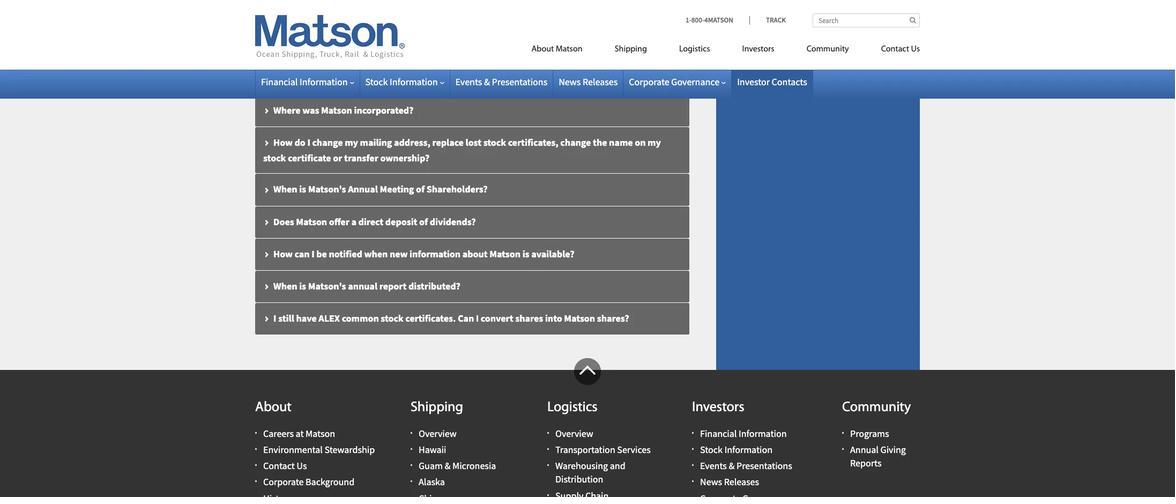 Task type: vqa. For each thing, say whether or not it's contained in the screenshot.
'distributed?'
yes



Task type: locate. For each thing, give the bounding box(es) containing it.
shipping link
[[599, 40, 664, 62]]

news inside financial information stock information events & presentations news releases
[[701, 476, 723, 488]]

when is matson's annual meeting of shareholders?
[[274, 183, 488, 196]]

contact us
[[882, 45, 921, 54]]

distribution
[[556, 473, 604, 486]]

lost
[[466, 136, 482, 149]]

overview inside 'overview hawaii guam & micronesia alaska'
[[419, 427, 457, 440]]

is inside what is the address of matson's corporate office? tab
[[297, 72, 304, 84]]

community link
[[791, 40, 866, 62]]

about up events & presentations in the top left of the page
[[532, 45, 554, 54]]

when down certificate
[[274, 183, 297, 196]]

0 vertical spatial shipping
[[615, 45, 647, 54]]

financial information link for the right events & presentations link's stock information link
[[701, 427, 787, 440]]

2 overview from the left
[[556, 427, 594, 440]]

stock right lost at the top
[[484, 136, 506, 149]]

1 horizontal spatial common
[[418, 8, 455, 20]]

financial inside financial information stock information events & presentations news releases
[[701, 427, 737, 440]]

matson's inside what is the address of matson's corporate office? tab
[[368, 72, 406, 84]]

on right dividend
[[393, 8, 404, 20]]

corporate down environmental
[[263, 476, 304, 488]]

annual up reports
[[851, 444, 879, 456]]

the
[[306, 72, 321, 84], [593, 136, 608, 149]]

is for what is the address of matson's corporate office?
[[297, 72, 304, 84]]

us inside "link"
[[912, 45, 921, 54]]

1 horizontal spatial logistics
[[680, 45, 711, 54]]

0 vertical spatial stock information link
[[366, 76, 444, 88]]

1 vertical spatial shipping
[[411, 401, 463, 415]]

is for when is matson's annual meeting of shareholders?
[[299, 183, 306, 196]]

environmental stewardship link
[[263, 444, 375, 456]]

my up transfer
[[345, 136, 358, 149]]

shipping
[[615, 45, 647, 54], [411, 401, 463, 415]]

1 when from the top
[[274, 40, 297, 52]]

overview link up hawaii
[[419, 427, 457, 440]]

contact
[[882, 45, 910, 54], [263, 460, 295, 472]]

0 horizontal spatial news releases link
[[559, 76, 618, 88]]

1 vertical spatial contact us link
[[263, 460, 307, 472]]

1 horizontal spatial stock
[[701, 444, 723, 456]]

does inside tab
[[274, 215, 294, 228]]

annual inside tab
[[348, 183, 378, 196]]

i left be
[[312, 248, 315, 260]]

how left do
[[274, 136, 293, 149]]

contact us link
[[866, 40, 921, 62], [263, 460, 307, 472]]

1 vertical spatial a
[[352, 215, 357, 228]]

on right "name"
[[635, 136, 646, 149]]

i still have alex common stock certificates.  can i convert shares into matson shares? tab
[[255, 303, 690, 335]]

programs
[[851, 427, 890, 440]]

shipping up hawaii
[[411, 401, 463, 415]]

1 vertical spatial common
[[342, 312, 379, 324]]

1 vertical spatial on
[[635, 136, 646, 149]]

2 horizontal spatial &
[[729, 460, 735, 472]]

footer
[[0, 358, 1176, 497]]

about for about
[[255, 401, 292, 415]]

logistics inside footer
[[548, 401, 598, 415]]

stock down report at the left
[[381, 312, 404, 324]]

0 vertical spatial contact us link
[[866, 40, 921, 62]]

financial information stock information events & presentations news releases
[[701, 427, 793, 488]]

1 vertical spatial logistics
[[548, 401, 598, 415]]

0 horizontal spatial contact us link
[[263, 460, 307, 472]]

0 vertical spatial financial information link
[[261, 76, 354, 88]]

0 horizontal spatial stock
[[263, 152, 286, 164]]

does inside 'tab'
[[274, 8, 294, 20]]

is down certificate
[[299, 183, 306, 196]]

annual down transfer
[[348, 183, 378, 196]]

0 horizontal spatial &
[[445, 460, 451, 472]]

1 horizontal spatial annual
[[851, 444, 879, 456]]

presentations
[[492, 76, 548, 88], [737, 460, 793, 472]]

when for when is matson's annual report distributed?
[[274, 280, 297, 292]]

corporate governance link
[[629, 76, 726, 88]]

0 horizontal spatial my
[[345, 136, 358, 149]]

2 vertical spatial when
[[274, 280, 297, 292]]

annual inside programs annual giving reports
[[851, 444, 879, 456]]

of
[[358, 72, 367, 84], [416, 183, 425, 196], [420, 215, 428, 228]]

does matson pay a dividend on its common stock?
[[274, 8, 484, 20]]

into
[[545, 312, 563, 324]]

releases inside financial information stock information events & presentations news releases
[[725, 476, 760, 488]]

1 vertical spatial us
[[297, 460, 307, 472]]

0 horizontal spatial financial
[[261, 76, 298, 88]]

0 vertical spatial events & presentations link
[[456, 76, 548, 88]]

overview link for shipping
[[419, 427, 457, 440]]

about
[[532, 45, 554, 54], [255, 401, 292, 415]]

address,
[[394, 136, 431, 149]]

0 vertical spatial presentations
[[492, 76, 548, 88]]

1 my from the left
[[345, 136, 358, 149]]

1 horizontal spatial presentations
[[737, 460, 793, 472]]

when for when does matson release its quarterly reports?
[[274, 40, 297, 52]]

how left "can" at the left of page
[[274, 248, 293, 260]]

back to top image
[[575, 358, 601, 385]]

0 vertical spatial how
[[274, 136, 293, 149]]

when inside when does matson release its quarterly reports? tab
[[274, 40, 297, 52]]

a inside 'tab'
[[347, 8, 352, 20]]

financial for financial information
[[261, 76, 298, 88]]

community down "search" "search field"
[[807, 45, 850, 54]]

matson's
[[368, 72, 406, 84], [308, 183, 346, 196], [308, 280, 346, 292]]

0 horizontal spatial events
[[456, 76, 482, 88]]

1 vertical spatial contact
[[263, 460, 295, 472]]

change right certificates,
[[561, 136, 591, 149]]

matson up environmental stewardship link
[[306, 427, 335, 440]]

contact us link down search "icon"
[[866, 40, 921, 62]]

is left available?
[[523, 248, 530, 260]]

on inside 'tab'
[[393, 8, 404, 20]]

2 when from the top
[[274, 183, 297, 196]]

how can i be notified when new information about matson is available? tab
[[255, 238, 690, 271]]

0 horizontal spatial presentations
[[492, 76, 548, 88]]

0 vertical spatial its
[[406, 8, 417, 20]]

is down "can" at the left of page
[[299, 280, 306, 292]]

does matson offer a direct deposit of dividends? tab
[[255, 206, 690, 238]]

1 vertical spatial annual
[[851, 444, 879, 456]]

is
[[297, 72, 304, 84], [299, 183, 306, 196], [523, 248, 530, 260], [299, 280, 306, 292]]

overview up hawaii
[[419, 427, 457, 440]]

quarterly
[[400, 40, 440, 52]]

contact down "search" "search field"
[[882, 45, 910, 54]]

1 overview link from the left
[[419, 427, 457, 440]]

change
[[312, 136, 343, 149], [561, 136, 591, 149]]

when is matson's annual report distributed?
[[274, 280, 461, 292]]

common left stock?
[[418, 8, 455, 20]]

i right can
[[476, 312, 479, 324]]

financial
[[261, 76, 298, 88], [701, 427, 737, 440]]

overview for hawaii
[[419, 427, 457, 440]]

background
[[306, 476, 355, 488]]

0 vertical spatial matson's
[[368, 72, 406, 84]]

programs annual giving reports
[[851, 427, 906, 469]]

1 horizontal spatial events
[[701, 460, 727, 472]]

1 horizontal spatial overview link
[[556, 427, 594, 440]]

us down search "icon"
[[912, 45, 921, 54]]

corporate down shipping link
[[629, 76, 670, 88]]

matson up the news releases
[[556, 45, 583, 54]]

corporate governance
[[629, 76, 720, 88]]

logistics down back to top 'image' at the bottom
[[548, 401, 598, 415]]

0 horizontal spatial the
[[306, 72, 321, 84]]

1 vertical spatial news
[[701, 476, 723, 488]]

3 when from the top
[[274, 280, 297, 292]]

2 overview link from the left
[[556, 427, 594, 440]]

a right 'pay'
[[347, 8, 352, 20]]

logistics inside the 'top menu' navigation
[[680, 45, 711, 54]]

contact down environmental
[[263, 460, 295, 472]]

1 vertical spatial community
[[843, 401, 912, 415]]

us up corporate background link
[[297, 460, 307, 472]]

0 vertical spatial annual
[[348, 183, 378, 196]]

report
[[380, 280, 407, 292]]

matson's inside when is matson's annual meeting of shareholders? tab
[[308, 183, 346, 196]]

a right offer
[[352, 215, 357, 228]]

overview link up transportation at the bottom of page
[[556, 427, 594, 440]]

0 vertical spatial news releases link
[[559, 76, 618, 88]]

have
[[296, 312, 317, 324]]

0 vertical spatial on
[[393, 8, 404, 20]]

i right do
[[308, 136, 311, 149]]

a inside tab
[[352, 215, 357, 228]]

shareholders?
[[427, 183, 488, 196]]

when
[[274, 40, 297, 52], [274, 183, 297, 196], [274, 280, 297, 292]]

0 horizontal spatial its
[[387, 40, 398, 52]]

1 vertical spatial its
[[387, 40, 398, 52]]

is inside when is matson's annual report distributed? tab
[[299, 280, 306, 292]]

when inside when is matson's annual meeting of shareholders? tab
[[274, 183, 297, 196]]

how inside the how do i change my mailing address, replace lost stock certificates, change the name on my stock certificate or transfer ownership?
[[274, 136, 293, 149]]

community up programs
[[843, 401, 912, 415]]

financial information
[[261, 76, 348, 88]]

1 vertical spatial about
[[255, 401, 292, 415]]

shipping up the news releases
[[615, 45, 647, 54]]

be
[[317, 248, 327, 260]]

does for does matson offer a direct deposit of dividends?
[[274, 215, 294, 228]]

about for about matson
[[532, 45, 554, 54]]

1 vertical spatial stock
[[701, 444, 723, 456]]

1 horizontal spatial financial information link
[[701, 427, 787, 440]]

when up still on the left of page
[[274, 280, 297, 292]]

0 vertical spatial investors
[[743, 45, 775, 54]]

0 horizontal spatial contact
[[263, 460, 295, 472]]

how do i change my mailing address, replace lost stock certificates, change the name on my stock certificate or transfer ownership?
[[263, 136, 661, 164]]

0 horizontal spatial events & presentations link
[[456, 76, 548, 88]]

0 vertical spatial of
[[358, 72, 367, 84]]

its inside 'tab'
[[406, 8, 417, 20]]

0 vertical spatial community
[[807, 45, 850, 54]]

2 does from the top
[[274, 215, 294, 228]]

about inside footer
[[255, 401, 292, 415]]

1 horizontal spatial the
[[593, 136, 608, 149]]

investors
[[743, 45, 775, 54], [693, 401, 745, 415]]

is inside when is matson's annual meeting of shareholders? tab
[[299, 183, 306, 196]]

0 vertical spatial the
[[306, 72, 321, 84]]

annual
[[348, 183, 378, 196], [851, 444, 879, 456]]

replace
[[433, 136, 464, 149]]

the inside the how do i change my mailing address, replace lost stock certificates, change the name on my stock certificate or transfer ownership?
[[593, 136, 608, 149]]

of right meeting
[[416, 183, 425, 196]]

1 horizontal spatial about
[[532, 45, 554, 54]]

0 horizontal spatial news
[[559, 76, 581, 88]]

matson's up incorporated?
[[368, 72, 406, 84]]

matson's down or
[[308, 183, 346, 196]]

1 overview from the left
[[419, 427, 457, 440]]

corporate
[[629, 76, 670, 88], [263, 476, 304, 488]]

when is matson's annual report distributed? tab
[[255, 271, 690, 303]]

1 horizontal spatial overview
[[556, 427, 594, 440]]

dividend
[[354, 8, 391, 20]]

1 vertical spatial the
[[593, 136, 608, 149]]

0 vertical spatial us
[[912, 45, 921, 54]]

logistics link
[[664, 40, 727, 62]]

my
[[345, 136, 358, 149], [648, 136, 661, 149]]

None search field
[[813, 13, 921, 27]]

&
[[484, 76, 490, 88], [445, 460, 451, 472], [729, 460, 735, 472]]

governance
[[672, 76, 720, 88]]

1 does from the top
[[274, 8, 294, 20]]

information for financial information stock information events & presentations news releases
[[739, 427, 787, 440]]

1 horizontal spatial its
[[406, 8, 417, 20]]

i inside how can i be notified when new information about matson is available? tab
[[312, 248, 315, 260]]

1 vertical spatial stock information link
[[701, 444, 773, 456]]

1 horizontal spatial us
[[912, 45, 921, 54]]

footer containing about
[[0, 358, 1176, 497]]

1 horizontal spatial news releases link
[[701, 476, 760, 488]]

does matson pay a dividend on its common stock? tab
[[255, 0, 690, 31]]

financial information link
[[261, 76, 354, 88], [701, 427, 787, 440]]

matson inside the 'top menu' navigation
[[556, 45, 583, 54]]

0 vertical spatial corporate
[[629, 76, 670, 88]]

0 vertical spatial contact
[[882, 45, 910, 54]]

when left does at the left
[[274, 40, 297, 52]]

2 how from the top
[[274, 248, 293, 260]]

stock inside 'tab'
[[381, 312, 404, 324]]

matson's up alex in the left bottom of the page
[[308, 280, 346, 292]]

0 vertical spatial a
[[347, 8, 352, 20]]

i
[[308, 136, 311, 149], [312, 248, 315, 260], [274, 312, 276, 324], [476, 312, 479, 324]]

can
[[458, 312, 474, 324]]

when inside when is matson's annual report distributed? tab
[[274, 280, 297, 292]]

1 vertical spatial investors
[[693, 401, 745, 415]]

contact us link down environmental
[[263, 460, 307, 472]]

0 horizontal spatial stock information link
[[366, 76, 444, 88]]

matson's inside when is matson's annual report distributed? tab
[[308, 280, 346, 292]]

overview
[[419, 427, 457, 440], [556, 427, 594, 440]]

1 vertical spatial how
[[274, 248, 293, 260]]

0 vertical spatial about
[[532, 45, 554, 54]]

matson image
[[255, 15, 406, 59]]

1 vertical spatial when
[[274, 183, 297, 196]]

careers
[[263, 427, 294, 440]]

alaska link
[[419, 476, 445, 488]]

its right release
[[387, 40, 398, 52]]

contacts
[[772, 76, 808, 88]]

warehousing and distribution link
[[556, 460, 626, 486]]

common right alex in the left bottom of the page
[[342, 312, 379, 324]]

matson
[[296, 8, 327, 20], [321, 40, 353, 52], [556, 45, 583, 54], [321, 104, 352, 117], [296, 215, 327, 228], [490, 248, 521, 260], [564, 312, 596, 324], [306, 427, 335, 440]]

1 change from the left
[[312, 136, 343, 149]]

my right "name"
[[648, 136, 661, 149]]

0 horizontal spatial overview
[[419, 427, 457, 440]]

i inside the how do i change my mailing address, replace lost stock certificates, change the name on my stock certificate or transfer ownership?
[[308, 136, 311, 149]]

overview inside overview transportation services warehousing and distribution
[[556, 427, 594, 440]]

is right what
[[297, 72, 304, 84]]

1 how from the top
[[274, 136, 293, 149]]

1 vertical spatial corporate
[[263, 476, 304, 488]]

of right address
[[358, 72, 367, 84]]

stock left certificate
[[263, 152, 286, 164]]

1-
[[686, 16, 692, 25]]

news
[[559, 76, 581, 88], [701, 476, 723, 488]]

how for do
[[274, 136, 293, 149]]

matson's for annual
[[308, 183, 346, 196]]

community inside the 'top menu' navigation
[[807, 45, 850, 54]]

1 horizontal spatial financial
[[701, 427, 737, 440]]

about up careers
[[255, 401, 292, 415]]

1 vertical spatial news releases link
[[701, 476, 760, 488]]

a for direct
[[352, 215, 357, 228]]

services
[[618, 444, 651, 456]]

1 vertical spatial financial
[[701, 427, 737, 440]]

stock information link
[[366, 76, 444, 88], [701, 444, 773, 456]]

and
[[610, 460, 626, 472]]

us
[[912, 45, 921, 54], [297, 460, 307, 472]]

at
[[296, 427, 304, 440]]

1 horizontal spatial my
[[648, 136, 661, 149]]

logistics
[[680, 45, 711, 54], [548, 401, 598, 415]]

0 vertical spatial financial
[[261, 76, 298, 88]]

on
[[393, 8, 404, 20], [635, 136, 646, 149]]

information
[[300, 76, 348, 88], [390, 76, 438, 88], [739, 427, 787, 440], [725, 444, 773, 456]]

certificates.
[[406, 312, 456, 324]]

1 vertical spatial presentations
[[737, 460, 793, 472]]

how do i change my mailing address, replace lost stock certificates, change the name on my stock certificate or transfer ownership? tab
[[255, 127, 690, 174]]

financial information link for leftmost events & presentations link stock information link
[[261, 76, 354, 88]]

does
[[299, 40, 320, 52]]

the left "name"
[[593, 136, 608, 149]]

0 horizontal spatial on
[[393, 8, 404, 20]]

logistics down "800-"
[[680, 45, 711, 54]]

its up quarterly
[[406, 8, 417, 20]]

where was matson incorporated? tab
[[255, 95, 690, 127]]

of right deposit on the left top
[[420, 215, 428, 228]]

is inside how can i be notified when new information about matson is available? tab
[[523, 248, 530, 260]]

1 horizontal spatial on
[[635, 136, 646, 149]]

transportation
[[556, 444, 616, 456]]

1 horizontal spatial contact
[[882, 45, 910, 54]]

alex
[[319, 312, 340, 324]]

1 vertical spatial matson's
[[308, 183, 346, 196]]

0 horizontal spatial overview link
[[419, 427, 457, 440]]

matson right into
[[564, 312, 596, 324]]

2 my from the left
[[648, 136, 661, 149]]

0 horizontal spatial about
[[255, 401, 292, 415]]

0 vertical spatial logistics
[[680, 45, 711, 54]]

0 vertical spatial news
[[559, 76, 581, 88]]

ownership?
[[381, 152, 430, 164]]

investor
[[738, 76, 770, 88]]

1 horizontal spatial change
[[561, 136, 591, 149]]

2 vertical spatial matson's
[[308, 280, 346, 292]]

the left address
[[306, 72, 321, 84]]

overview up transportation at the bottom of page
[[556, 427, 594, 440]]

matson's for annual
[[308, 280, 346, 292]]

change up or
[[312, 136, 343, 149]]

1 horizontal spatial releases
[[725, 476, 760, 488]]

overview for transportation
[[556, 427, 594, 440]]

about inside the 'top menu' navigation
[[532, 45, 554, 54]]

1 vertical spatial events & presentations link
[[701, 460, 793, 472]]



Task type: describe. For each thing, give the bounding box(es) containing it.
certificate
[[288, 152, 331, 164]]

0 horizontal spatial releases
[[583, 76, 618, 88]]

where was matson incorporated?
[[274, 104, 414, 117]]

news releases link for the right events & presentations link
[[701, 476, 760, 488]]

how for can
[[274, 248, 293, 260]]

incorporated?
[[354, 104, 414, 117]]

certificates,
[[508, 136, 559, 149]]

stock inside financial information stock information events & presentations news releases
[[701, 444, 723, 456]]

investor contacts
[[738, 76, 808, 88]]

investor contacts link
[[738, 76, 808, 88]]

presentations inside financial information stock information events & presentations news releases
[[737, 460, 793, 472]]

overview link for logistics
[[556, 427, 594, 440]]

when
[[364, 248, 388, 260]]

matson inside careers at matson environmental stewardship contact us corporate background
[[306, 427, 335, 440]]

does for does matson pay a dividend on its common stock?
[[274, 8, 294, 20]]

4matson
[[705, 16, 734, 25]]

convert
[[481, 312, 514, 324]]

reports?
[[442, 40, 477, 52]]

alaska
[[419, 476, 445, 488]]

about matson
[[532, 45, 583, 54]]

1-800-4matson
[[686, 16, 734, 25]]

when does matson release its quarterly reports?
[[274, 40, 477, 52]]

when does matson release its quarterly reports? tab
[[255, 31, 690, 63]]

matson left offer
[[296, 215, 327, 228]]

office?
[[452, 72, 480, 84]]

deposit
[[386, 215, 418, 228]]

on inside the how do i change my mailing address, replace lost stock certificates, change the name on my stock certificate or transfer ownership?
[[635, 136, 646, 149]]

2 vertical spatial of
[[420, 215, 428, 228]]

careers at matson link
[[263, 427, 335, 440]]

reports
[[851, 457, 882, 469]]

track link
[[750, 16, 786, 25]]

news releases link for leftmost events & presentations link
[[559, 76, 618, 88]]

or
[[333, 152, 342, 164]]

information for stock information
[[390, 76, 438, 88]]

matson left 'pay'
[[296, 8, 327, 20]]

environmental
[[263, 444, 323, 456]]

how can i be notified when new information about matson is available?
[[274, 248, 575, 260]]

about matson link
[[516, 40, 599, 62]]

hawaii
[[419, 444, 447, 456]]

annual giving reports link
[[851, 444, 906, 469]]

stewardship
[[325, 444, 375, 456]]

guam
[[419, 460, 443, 472]]

does matson offer a direct deposit of dividends?
[[274, 215, 476, 228]]

1 horizontal spatial corporate
[[629, 76, 670, 88]]

meeting
[[380, 183, 414, 196]]

stock information link for the right events & presentations link
[[701, 444, 773, 456]]

corporate
[[408, 72, 450, 84]]

0 horizontal spatial common
[[342, 312, 379, 324]]

can
[[295, 248, 310, 260]]

guam & micronesia link
[[419, 460, 496, 472]]

notified
[[329, 248, 363, 260]]

corporate inside careers at matson environmental stewardship contact us corporate background
[[263, 476, 304, 488]]

events inside financial information stock information events & presentations news releases
[[701, 460, 727, 472]]

0 vertical spatial stock
[[366, 76, 388, 88]]

overview transportation services warehousing and distribution
[[556, 427, 651, 486]]

stock information
[[366, 76, 438, 88]]

matson right about
[[490, 248, 521, 260]]

name
[[609, 136, 633, 149]]

about
[[463, 248, 488, 260]]

800-
[[692, 16, 705, 25]]

when for when is matson's annual meeting of shareholders?
[[274, 183, 297, 196]]

offer
[[329, 215, 350, 228]]

transportation services link
[[556, 444, 651, 456]]

financial for financial information stock information events & presentations news releases
[[701, 427, 737, 440]]

i left still on the left of page
[[274, 312, 276, 324]]

1 horizontal spatial events & presentations link
[[701, 460, 793, 472]]

the inside what is the address of matson's corporate office? tab
[[306, 72, 321, 84]]

shipping inside shipping link
[[615, 45, 647, 54]]

stock information link for leftmost events & presentations link
[[366, 76, 444, 88]]

0 vertical spatial common
[[418, 8, 455, 20]]

available?
[[532, 248, 575, 260]]

1-800-4matson link
[[686, 16, 750, 25]]

shares
[[516, 312, 544, 324]]

us inside careers at matson environmental stewardship contact us corporate background
[[297, 460, 307, 472]]

Search search field
[[813, 13, 921, 27]]

pay
[[329, 8, 345, 20]]

top menu navigation
[[484, 40, 921, 62]]

do
[[295, 136, 306, 149]]

stock?
[[457, 8, 484, 20]]

2 change from the left
[[561, 136, 591, 149]]

contact inside "link"
[[882, 45, 910, 54]]

was
[[303, 104, 319, 117]]

shares?
[[597, 312, 630, 324]]

mailing
[[360, 136, 392, 149]]

1 vertical spatial stock
[[263, 152, 286, 164]]

0 vertical spatial events
[[456, 76, 482, 88]]

direct
[[359, 215, 384, 228]]

new
[[390, 248, 408, 260]]

1 horizontal spatial contact us link
[[866, 40, 921, 62]]

micronesia
[[453, 460, 496, 472]]

shipping inside footer
[[411, 401, 463, 415]]

& inside financial information stock information events & presentations news releases
[[729, 460, 735, 472]]

& inside 'overview hawaii guam & micronesia alaska'
[[445, 460, 451, 472]]

release
[[354, 40, 385, 52]]

a for dividend
[[347, 8, 352, 20]]

careers at matson environmental stewardship contact us corporate background
[[263, 427, 375, 488]]

is for when is matson's annual report distributed?
[[299, 280, 306, 292]]

giving
[[881, 444, 906, 456]]

2 horizontal spatial stock
[[484, 136, 506, 149]]

when is matson's annual meeting of shareholders? tab
[[255, 174, 690, 206]]

1 horizontal spatial &
[[484, 76, 490, 88]]

still
[[278, 312, 294, 324]]

transfer
[[344, 152, 379, 164]]

distributed?
[[409, 280, 461, 292]]

i still have alex common stock certificates.  can i convert shares into matson shares?
[[274, 312, 630, 324]]

what is the address of matson's corporate office?
[[274, 72, 480, 84]]

annual
[[348, 280, 378, 292]]

news releases
[[559, 76, 618, 88]]

contact inside careers at matson environmental stewardship contact us corporate background
[[263, 460, 295, 472]]

address
[[323, 72, 356, 84]]

what
[[274, 72, 296, 84]]

overview hawaii guam & micronesia alaska
[[419, 427, 496, 488]]

1 vertical spatial of
[[416, 183, 425, 196]]

what is the address of matson's corporate office? tab
[[255, 63, 690, 95]]

track
[[767, 16, 786, 25]]

its inside tab
[[387, 40, 398, 52]]

investors inside the 'top menu' navigation
[[743, 45, 775, 54]]

programs link
[[851, 427, 890, 440]]

community inside footer
[[843, 401, 912, 415]]

matson right was
[[321, 104, 352, 117]]

matson right does at the left
[[321, 40, 353, 52]]

information for financial information
[[300, 76, 348, 88]]

search image
[[910, 17, 917, 24]]



